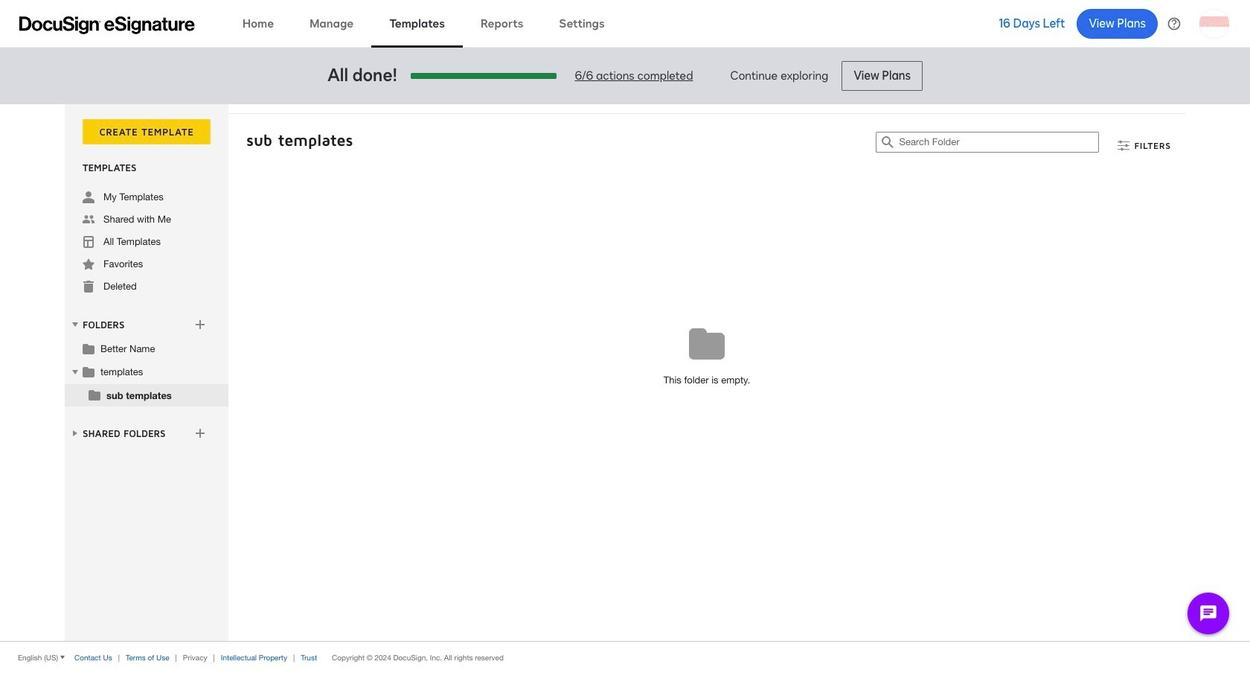 Task type: describe. For each thing, give the bounding box(es) containing it.
star filled image
[[83, 258, 95, 270]]

shared image
[[83, 214, 95, 226]]

trash image
[[83, 281, 95, 293]]

1 vertical spatial folder image
[[89, 389, 101, 401]]

your uploaded profile image image
[[1200, 9, 1230, 38]]



Task type: vqa. For each thing, say whether or not it's contained in the screenshot.
first Waiting for Others image from the top
no



Task type: locate. For each thing, give the bounding box(es) containing it.
Search Folder text field
[[900, 133, 1099, 152]]

user image
[[83, 191, 95, 203]]

docusign esignature image
[[19, 16, 195, 34]]

view folders image
[[69, 319, 81, 330]]

view shared folders image
[[69, 427, 81, 439]]

more info region
[[0, 641, 1251, 673]]

folder image
[[83, 342, 95, 354]]

templates image
[[83, 236, 95, 248]]

secondary navigation region
[[65, 104, 1190, 641]]

folder image
[[83, 366, 95, 377], [89, 389, 101, 401]]

0 vertical spatial folder image
[[83, 366, 95, 377]]



